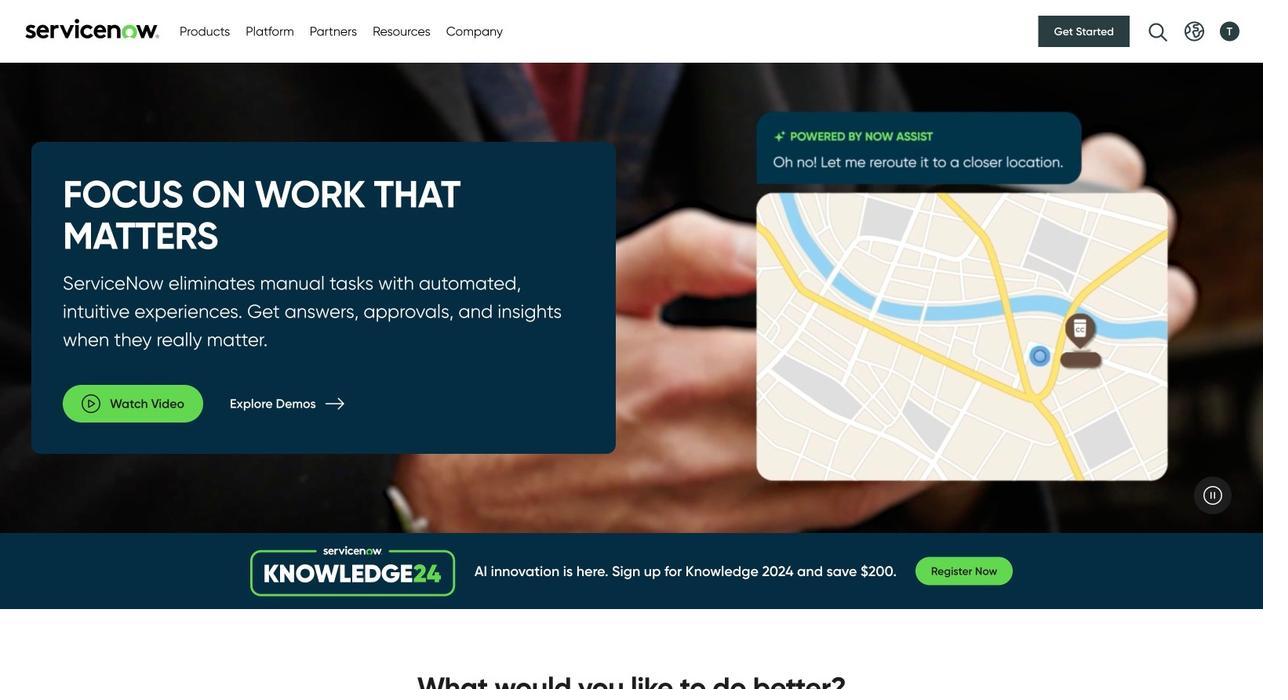 Task type: describe. For each thing, give the bounding box(es) containing it.
select your country image
[[1185, 22, 1204, 41]]



Task type: vqa. For each thing, say whether or not it's contained in the screenshot.
REOPENING.
no



Task type: locate. For each thing, give the bounding box(es) containing it.
pause ambient video image
[[1204, 486, 1222, 505]]

pause ambient video element
[[1194, 477, 1232, 515]]

servicenow image
[[24, 18, 161, 39]]



